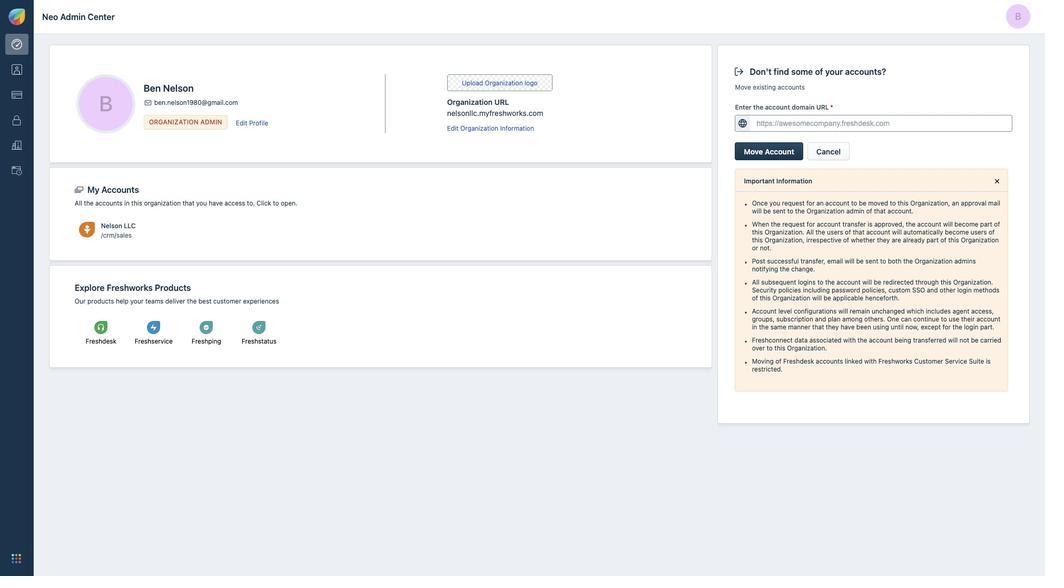 Task type: vqa. For each thing, say whether or not it's contained in the screenshot.
'Information' to the left
yes



Task type: describe. For each thing, give the bounding box(es) containing it.
our
[[75, 297, 86, 305]]

freshworks crm image
[[79, 222, 95, 238]]

freshservice image
[[147, 321, 160, 334]]

the right both
[[904, 257, 914, 265]]

organization up 'organization url nelsonllc.myfreshworks.com'
[[485, 79, 523, 87]]

edit organization information
[[447, 124, 534, 132]]

1 vertical spatial is
[[987, 357, 991, 365]]

1 users from the left
[[828, 228, 844, 236]]

both
[[889, 257, 902, 265]]

freshdesk image
[[95, 321, 108, 334]]

transfer,
[[801, 257, 826, 265]]

explore
[[75, 283, 105, 293]]

the right the enter
[[754, 103, 764, 111]]

to left use
[[942, 315, 948, 323]]

6 • from the top
[[745, 336, 748, 346]]

enter
[[736, 103, 752, 111]]

7 • from the top
[[745, 357, 748, 367]]

1 horizontal spatial your
[[826, 67, 844, 76]]

1 vertical spatial for
[[807, 220, 816, 228]]

same
[[771, 323, 787, 331]]

this down accounts
[[131, 199, 142, 207]]

move account button
[[736, 142, 804, 160]]

not.
[[760, 244, 772, 252]]

applicable
[[833, 294, 864, 302]]

freshstatus
[[242, 337, 277, 345]]

suite
[[970, 357, 985, 365]]

2 vertical spatial for
[[943, 323, 952, 331]]

be up configurations
[[824, 294, 832, 302]]

0 horizontal spatial you
[[196, 199, 207, 207]]

freshworks inside the • once you request for an account to be moved to this organization, an approval mail will be sent to the organization admin of that account. • when the request for account transfer is approved, the account will become part of this organization. all the users of that account will automatically become users of this organization, irrespective of whether they are already part of this organization or not. • post successful transfer, email will be sent to both the organization admins notifying the change. • all subsequent logins to the account will be redirected through this organization. security policies including password policies, custom sso and other login methods of this organization will be applicable henceforth. • account level configurations will remain unchanged which includes agent access, groups, subscription and plan among others. one can continue to use their account in the same manner that they have been using until now, except for the login part. • freshconnect data associated with the account being transferred will not be carried over to this organization. • moving of freshdesk accounts linked with freshworks customer service suite is restricted.
[[879, 357, 913, 365]]

to up transfer
[[852, 199, 858, 207]]

customer
[[213, 297, 241, 305]]

nelsonllc.myfreshworks.com
[[447, 109, 544, 118]]

this down same
[[775, 344, 786, 352]]

account right their
[[977, 315, 1001, 323]]

neo
[[42, 12, 58, 21]]

automatically
[[904, 228, 944, 236]]

account up irrespective
[[817, 220, 841, 228]]

to right the 'once'
[[788, 207, 794, 215]]

policies
[[779, 286, 802, 294]]

move for move existing accounts
[[736, 83, 752, 91]]

my subscriptions image
[[12, 90, 22, 100]]

admin
[[847, 207, 865, 215]]

that up associated
[[813, 323, 825, 331]]

approved,
[[875, 220, 905, 228]]

or
[[753, 244, 759, 252]]

profile
[[249, 119, 268, 127]]

successful
[[768, 257, 799, 265]]

continue
[[914, 315, 940, 323]]

level
[[779, 307, 793, 315]]

that up approved,
[[875, 207, 886, 215]]

methods
[[974, 286, 1000, 294]]

be up henceforth.
[[874, 278, 882, 286]]

organization up admins
[[962, 236, 1000, 244]]

this up admins
[[949, 236, 960, 244]]

0 vertical spatial profile picture image
[[1007, 4, 1031, 28]]

1 vertical spatial login
[[965, 323, 979, 331]]

edit profile link
[[236, 117, 268, 127]]

2 horizontal spatial all
[[807, 228, 814, 236]]

become up admins
[[946, 228, 970, 236]]

when
[[753, 220, 770, 228]]

2 users from the left
[[971, 228, 988, 236]]

edit for edit organization information
[[447, 124, 459, 132]]

post
[[753, 257, 766, 265]]

the down email
[[826, 278, 835, 286]]

use
[[949, 315, 960, 323]]

the down been
[[858, 336, 868, 344]]

among
[[843, 315, 863, 323]]

using
[[874, 323, 890, 331]]

whether
[[852, 236, 876, 244]]

llc
[[124, 222, 136, 230]]

be up the when
[[764, 207, 771, 215]]

account inside the move account button
[[765, 147, 795, 156]]

being
[[895, 336, 912, 344]]

all the accounts in this organization that you have access to. click to open.
[[75, 199, 298, 207]]

subscription
[[777, 315, 814, 323]]

password
[[832, 286, 861, 294]]

access
[[225, 199, 245, 207]]

one
[[888, 315, 900, 323]]

5 • from the top
[[745, 307, 748, 317]]

custom
[[889, 286, 911, 294]]

edit organization information link
[[447, 123, 534, 132]]

are
[[892, 236, 902, 244]]

notifying
[[753, 265, 779, 273]]

nelson inside nelson llc /crm/sales
[[101, 222, 122, 230]]

0 vertical spatial sent
[[773, 207, 786, 215]]

freshworks inside the explore freshworks products our products help your teams deliver the best customer experiences
[[107, 283, 153, 293]]

0 vertical spatial for
[[807, 199, 815, 207]]

admins
[[955, 257, 977, 265]]

part.
[[981, 323, 995, 331]]

2 • from the top
[[745, 220, 748, 230]]

the up subsequent
[[780, 265, 790, 273]]

organization url nelsonllc.myfreshworks.com
[[447, 98, 544, 118]]

products
[[155, 283, 191, 293]]

move account
[[745, 147, 795, 156]]

this right the moved
[[898, 199, 909, 207]]

carried
[[981, 336, 1002, 344]]

security
[[753, 286, 777, 294]]

the up transfer,
[[816, 228, 826, 236]]

this up or
[[753, 228, 763, 236]]

moved
[[869, 199, 889, 207]]

open.
[[281, 199, 298, 207]]

audit logs image
[[12, 166, 22, 176]]

account down the using
[[870, 336, 894, 344]]

associated
[[810, 336, 842, 344]]

0 vertical spatial in
[[124, 199, 130, 207]]

your inside the explore freshworks products our products help your teams deliver the best customer experiences
[[130, 297, 144, 305]]

organization
[[144, 199, 181, 207]]

enter the account domain url
[[736, 103, 830, 111]]

ben.nelson1980@gmail.com
[[154, 99, 238, 107]]

others.
[[865, 315, 886, 323]]

this down subsequent
[[760, 294, 771, 302]]

the right the when
[[771, 220, 781, 228]]

profile picture image inside ben nelson main content
[[79, 77, 133, 131]]

accounts inside the • once you request for an account to be moved to this organization, an approval mail will be sent to the organization admin of that account. • when the request for account transfer is approved, the account will become part of this organization. all the users of that account will automatically become users of this organization, irrespective of whether they are already part of this organization or not. • post successful transfer, email will be sent to both the organization admins notifying the change. • all subsequent logins to the account will be redirected through this organization. security policies including password policies, custom sso and other login methods of this organization will be applicable henceforth. • account level configurations will remain unchanged which includes agent access, groups, subscription and plan among others. one can continue to use their account in the same manner that they have been using until now, except for the login part. • freshconnect data associated with the account being transferred will not be carried over to this organization. • moving of freshdesk accounts linked with freshworks customer service suite is restricted.
[[816, 357, 844, 365]]

4 • from the top
[[745, 278, 748, 288]]

be right not
[[972, 336, 979, 344]]

1 vertical spatial sent
[[866, 257, 879, 265]]

account up already
[[918, 220, 942, 228]]

find
[[774, 67, 790, 76]]

be left the moved
[[860, 199, 867, 207]]

once
[[753, 199, 768, 207]]

freshworks switcher image
[[12, 554, 21, 563]]

edit for edit profile
[[236, 119, 248, 127]]

admin
[[60, 12, 86, 21]]

organization
[[149, 118, 199, 126]]

• once you request for an account to be moved to this organization, an approval mail will be sent to the organization admin of that account. • when the request for account transfer is approved, the account will become part of this organization. all the users of that account will automatically become users of this organization, irrespective of whether they are already part of this organization or not. • post successful transfer, email will be sent to both the organization admins notifying the change. • all subsequent logins to the account will be redirected through this organization. security policies including password policies, custom sso and other login methods of this organization will be applicable henceforth. • account level configurations will remain unchanged which includes agent access, groups, subscription and plan among others. one can continue to use their account in the same manner that they have been using until now, except for the login part. • freshconnect data associated with the account being transferred will not be carried over to this organization. • moving of freshdesk accounts linked with freshworks customer service suite is restricted.
[[745, 199, 1002, 373]]

organization image
[[12, 140, 22, 151]]

linked
[[845, 357, 863, 365]]

important information
[[745, 177, 813, 185]]

/crm/sales
[[101, 231, 132, 239]]

center
[[88, 12, 115, 21]]

irrespective
[[807, 236, 842, 244]]

mail
[[989, 199, 1001, 207]]

to right the moved
[[891, 199, 897, 207]]

now,
[[906, 323, 920, 331]]

this right through
[[941, 278, 952, 286]]

organization up irrespective
[[807, 207, 845, 215]]

0 vertical spatial they
[[878, 236, 891, 244]]

that right organization
[[183, 199, 195, 207]]



Task type: locate. For each thing, give the bounding box(es) containing it.
sent right the 'once'
[[773, 207, 786, 215]]

explore freshworks products our products help your teams deliver the best customer experiences
[[75, 283, 279, 305]]

profile picture image
[[1007, 4, 1031, 28], [79, 77, 133, 131]]

through
[[916, 278, 939, 286]]

• left over
[[745, 336, 748, 346]]

change.
[[792, 265, 816, 273]]

account down move existing accounts
[[766, 103, 791, 111]]

cancel
[[817, 147, 841, 156]]

service
[[946, 357, 968, 365]]

account
[[766, 103, 791, 111], [826, 199, 850, 207], [817, 220, 841, 228], [918, 220, 942, 228], [867, 228, 891, 236], [837, 278, 861, 286], [977, 315, 1001, 323], [870, 336, 894, 344]]

1 horizontal spatial you
[[770, 199, 781, 207]]

will
[[753, 207, 762, 215], [944, 220, 953, 228], [893, 228, 902, 236], [845, 257, 855, 265], [863, 278, 873, 286], [813, 294, 822, 302], [839, 307, 849, 315], [949, 336, 958, 344]]

0 horizontal spatial they
[[826, 323, 839, 331]]

1 • from the top
[[745, 199, 748, 209]]

in down accounts
[[124, 199, 130, 207]]

groups,
[[753, 315, 775, 323]]

information down nelsonllc.myfreshworks.com
[[500, 124, 534, 132]]

0 horizontal spatial your
[[130, 297, 144, 305]]

1 vertical spatial with
[[865, 357, 877, 365]]

be down the whether on the top right of the page
[[857, 257, 864, 265]]

0 horizontal spatial have
[[209, 199, 223, 207]]

nelson up /crm/sales
[[101, 222, 122, 230]]

to right logins
[[818, 278, 824, 286]]

0 vertical spatial information
[[500, 124, 534, 132]]

click
[[257, 199, 271, 207]]

except
[[921, 323, 941, 331]]

admin
[[201, 118, 222, 126]]

• left the when
[[745, 220, 748, 230]]

information inside edit organization information "link"
[[500, 124, 534, 132]]

1 vertical spatial account
[[753, 307, 777, 315]]

subsequent
[[762, 278, 797, 286]]

users up email
[[828, 228, 844, 236]]

0 horizontal spatial profile picture image
[[79, 77, 133, 131]]

1 horizontal spatial have
[[841, 323, 855, 331]]

account up 'important information'
[[765, 147, 795, 156]]

your
[[826, 67, 844, 76], [130, 297, 144, 305]]

1 vertical spatial move
[[745, 147, 764, 156]]

freshservice
[[135, 337, 173, 345]]

1 horizontal spatial nelson
[[163, 83, 194, 94]]

they left are
[[878, 236, 891, 244]]

organization up level
[[773, 294, 811, 302]]

organization admin
[[149, 118, 222, 126]]

move up the enter
[[736, 83, 752, 91]]

the left best
[[187, 297, 197, 305]]

1 vertical spatial organization,
[[765, 236, 805, 244]]

redirected
[[884, 278, 914, 286]]

freshworks
[[107, 283, 153, 293], [879, 357, 913, 365]]

1 horizontal spatial is
[[987, 357, 991, 365]]

0 horizontal spatial is
[[868, 220, 873, 228]]

1 horizontal spatial users
[[971, 228, 988, 236]]

to right over
[[767, 344, 773, 352]]

users
[[828, 228, 844, 236], [971, 228, 988, 236]]

0 vertical spatial your
[[826, 67, 844, 76]]

freshworks up "help"
[[107, 283, 153, 293]]

2 vertical spatial all
[[753, 278, 760, 286]]

1 vertical spatial and
[[816, 315, 827, 323]]

with right linked
[[865, 357, 877, 365]]

1 vertical spatial information
[[777, 177, 813, 185]]

to right click
[[273, 199, 279, 207]]

login up not
[[965, 323, 979, 331]]

1 vertical spatial all
[[807, 228, 814, 236]]

your right "help"
[[130, 297, 144, 305]]

other
[[940, 286, 956, 294]]

organization, up automatically
[[911, 199, 951, 207]]

which
[[907, 307, 925, 315]]

url
[[495, 98, 509, 106], [817, 103, 830, 111]]

account up applicable
[[837, 278, 861, 286]]

account.
[[888, 207, 914, 215]]

1 vertical spatial nelson
[[101, 222, 122, 230]]

organization inside "link"
[[461, 124, 499, 132]]

upload organization logo
[[462, 79, 538, 87]]

accounts for ben nelson
[[95, 199, 123, 207]]

• left security
[[745, 278, 748, 288]]

freshdesk inside the • once you request for an account to be moved to this organization, an approval mail will be sent to the organization admin of that account. • when the request for account transfer is approved, the account will become part of this organization. all the users of that account will automatically become users of this organization, irrespective of whether they are already part of this organization or not. • post successful transfer, email will be sent to both the organization admins notifying the change. • all subsequent logins to the account will be redirected through this organization. security policies including password policies, custom sso and other login methods of this organization will be applicable henceforth. • account level configurations will remain unchanged which includes agent access, groups, subscription and plan among others. one can continue to use their account in the same manner that they have been using until now, except for the login part. • freshconnect data associated with the account being transferred will not be carried over to this organization. • moving of freshdesk accounts linked with freshworks customer service suite is restricted.
[[784, 357, 815, 365]]

unchanged
[[872, 307, 906, 315]]

part right already
[[927, 236, 939, 244]]

have right plan
[[841, 323, 855, 331]]

of
[[816, 67, 824, 76], [867, 207, 873, 215], [995, 220, 1001, 228], [846, 228, 852, 236], [989, 228, 995, 236], [844, 236, 850, 244], [941, 236, 947, 244], [753, 294, 759, 302], [776, 357, 782, 365]]

0 vertical spatial and
[[928, 286, 939, 294]]

the down 'important information'
[[796, 207, 805, 215]]

2 vertical spatial accounts
[[816, 357, 844, 365]]

0 horizontal spatial in
[[124, 199, 130, 207]]

freshconnect
[[753, 336, 793, 344]]

1 vertical spatial profile picture image
[[79, 77, 133, 131]]

1 horizontal spatial in
[[753, 323, 758, 331]]

organization.
[[765, 228, 805, 236], [954, 278, 994, 286], [788, 344, 828, 352]]

my accounts
[[87, 185, 139, 195]]

organization. down admins
[[954, 278, 994, 286]]

2 an from the left
[[953, 199, 960, 207]]

part down mail
[[981, 220, 993, 228]]

agent
[[953, 307, 970, 315]]

best
[[199, 297, 212, 305]]

in inside the • once you request for an account to be moved to this organization, an approval mail will be sent to the organization admin of that account. • when the request for account transfer is approved, the account will become part of this organization. all the users of that account will automatically become users of this organization, irrespective of whether they are already part of this organization or not. • post successful transfer, email will be sent to both the organization admins notifying the change. • all subsequent logins to the account will be redirected through this organization. security policies including password policies, custom sso and other login methods of this organization will be applicable henceforth. • account level configurations will remain unchanged which includes agent access, groups, subscription and plan among others. one can continue to use their account in the same manner that they have been using until now, except for the login part. • freshconnect data associated with the account being transferred will not be carried over to this organization. • moving of freshdesk accounts linked with freshworks customer service suite is restricted.
[[753, 323, 758, 331]]

organization up through
[[915, 257, 953, 265]]

0 vertical spatial organization.
[[765, 228, 805, 236]]

important
[[745, 177, 775, 185]]

1 vertical spatial accounts
[[95, 199, 123, 207]]

0 horizontal spatial edit
[[236, 119, 248, 127]]

freshdesk down "data"
[[784, 357, 815, 365]]

• left the 'once'
[[745, 199, 748, 209]]

access,
[[972, 307, 995, 315]]

move for move account
[[745, 147, 764, 156]]

freshworks down being
[[879, 357, 913, 365]]

my
[[87, 185, 99, 195]]

the up not
[[953, 323, 963, 331]]

in up over
[[753, 323, 758, 331]]

data
[[795, 336, 808, 344]]

transferred
[[914, 336, 947, 344]]

1 vertical spatial freshdesk
[[784, 357, 815, 365]]

you
[[196, 199, 207, 207], [770, 199, 781, 207]]

freshdesk
[[86, 337, 117, 345], [784, 357, 815, 365]]

move inside button
[[745, 147, 764, 156]]

1 vertical spatial request
[[783, 220, 806, 228]]

0 vertical spatial freshworks
[[107, 283, 153, 293]]

request down 'important information'
[[783, 199, 805, 207]]

restricted.
[[753, 365, 783, 373]]

0 horizontal spatial an
[[817, 199, 824, 207]]

edit left profile at the top left of page
[[236, 119, 248, 127]]

1 horizontal spatial with
[[865, 357, 877, 365]]

approval
[[962, 199, 987, 207]]

configurations
[[794, 307, 837, 315]]

1 vertical spatial have
[[841, 323, 855, 331]]

don't find some of your accounts?
[[750, 67, 887, 76]]

don't
[[750, 67, 772, 76]]

1 horizontal spatial all
[[753, 278, 760, 286]]

to
[[273, 199, 279, 207], [852, 199, 858, 207], [891, 199, 897, 207], [788, 207, 794, 215], [881, 257, 887, 265], [818, 278, 824, 286], [942, 315, 948, 323], [767, 344, 773, 352]]

0 horizontal spatial sent
[[773, 207, 786, 215]]

neo admin center
[[42, 12, 115, 21]]

have inside the • once you request for an account to be moved to this organization, an approval mail will be sent to the organization admin of that account. • when the request for account transfer is approved, the account will become part of this organization. all the users of that account will automatically become users of this organization, irrespective of whether they are already part of this organization or not. • post successful transfer, email will be sent to both the organization admins notifying the change. • all subsequent logins to the account will be redirected through this organization. security policies including password policies, custom sso and other login methods of this organization will be applicable henceforth. • account level configurations will remain unchanged which includes agent access, groups, subscription and plan among others. one can continue to use their account in the same manner that they have been using until now, except for the login part. • freshconnect data associated with the account being transferred will not be carried over to this organization. • moving of freshdesk accounts linked with freshworks customer service suite is restricted.
[[841, 323, 855, 331]]

domain
[[792, 103, 815, 111]]

login right other
[[958, 286, 972, 294]]

accounts down my accounts
[[95, 199, 123, 207]]

0 vertical spatial all
[[75, 199, 82, 207]]

account left level
[[753, 307, 777, 315]]

customer
[[915, 357, 944, 365]]

0 horizontal spatial information
[[500, 124, 534, 132]]

experiences
[[243, 297, 279, 305]]

organization down upload
[[447, 98, 493, 106]]

1 an from the left
[[817, 199, 824, 207]]

1 vertical spatial in
[[753, 323, 758, 331]]

you right the 'once'
[[770, 199, 781, 207]]

with down among
[[844, 336, 856, 344]]

0 vertical spatial account
[[765, 147, 795, 156]]

0 vertical spatial have
[[209, 199, 223, 207]]

move existing accounts
[[736, 83, 805, 91]]

0 horizontal spatial and
[[816, 315, 827, 323]]

0 horizontal spatial accounts
[[95, 199, 123, 207]]

0 horizontal spatial url
[[495, 98, 509, 106]]

0 vertical spatial freshdesk
[[86, 337, 117, 345]]

ben nelson main content
[[49, 34, 1031, 576]]

0 horizontal spatial nelson
[[101, 222, 122, 230]]

to.
[[247, 199, 255, 207]]

edit
[[236, 119, 248, 127], [447, 124, 459, 132]]

0 vertical spatial part
[[981, 220, 993, 228]]

users image
[[12, 64, 22, 75]]

edit inside "link"
[[447, 124, 459, 132]]

is
[[868, 220, 873, 228], [987, 357, 991, 365]]

an left approval
[[953, 199, 960, 207]]

account up transfer
[[826, 199, 850, 207]]

0 vertical spatial nelson
[[163, 83, 194, 94]]

url right domain at the right top
[[817, 103, 830, 111]]

move up important
[[745, 147, 764, 156]]

sso
[[913, 286, 926, 294]]

0 horizontal spatial all
[[75, 199, 82, 207]]

1 horizontal spatial freshworks
[[879, 357, 913, 365]]

your left 'accounts?'
[[826, 67, 844, 76]]

they up associated
[[826, 323, 839, 331]]

help
[[116, 297, 129, 305]]

1 horizontal spatial profile picture image
[[1007, 4, 1031, 28]]

plan
[[828, 315, 841, 323]]

account left are
[[867, 228, 891, 236]]

the up already
[[907, 220, 916, 228]]

all down notifying
[[753, 278, 760, 286]]

request right the when
[[783, 220, 806, 228]]

0 vertical spatial accounts
[[778, 83, 805, 91]]

1 horizontal spatial accounts
[[778, 83, 805, 91]]

1 vertical spatial freshworks
[[879, 357, 913, 365]]

freshdesk down "freshdesk" image
[[86, 337, 117, 345]]

1 vertical spatial they
[[826, 323, 839, 331]]

2 horizontal spatial accounts
[[816, 357, 844, 365]]

0 horizontal spatial freshworks
[[107, 283, 153, 293]]

the inside the explore freshworks products our products help your teams deliver the best customer experiences
[[187, 297, 197, 305]]

that
[[183, 199, 195, 207], [875, 207, 886, 215], [853, 228, 865, 236], [813, 323, 825, 331]]

organization, up successful on the right top of the page
[[765, 236, 805, 244]]

0 vertical spatial organization,
[[911, 199, 951, 207]]

accounts
[[778, 83, 805, 91], [95, 199, 123, 207], [816, 357, 844, 365]]

and right sso
[[928, 286, 939, 294]]

sent left both
[[866, 257, 879, 265]]

accounts down associated
[[816, 357, 844, 365]]

0 horizontal spatial part
[[927, 236, 939, 244]]

1 horizontal spatial sent
[[866, 257, 879, 265]]

logins
[[799, 278, 816, 286]]

deliver
[[165, 297, 185, 305]]

to left both
[[881, 257, 887, 265]]

0 horizontal spatial organization,
[[765, 236, 805, 244]]

request
[[783, 199, 805, 207], [783, 220, 806, 228]]

freshping
[[192, 337, 221, 345]]

organization inside 'organization url nelsonllc.myfreshworks.com'
[[447, 98, 493, 106]]

1 horizontal spatial url
[[817, 103, 830, 111]]

this down the when
[[753, 236, 763, 244]]

in
[[124, 199, 130, 207], [753, 323, 758, 331]]

email
[[828, 257, 844, 265]]

organization down nelsonllc.myfreshworks.com
[[461, 124, 499, 132]]

1 horizontal spatial and
[[928, 286, 939, 294]]

their
[[962, 315, 975, 323]]

freshstatus image
[[253, 321, 266, 334]]

security image
[[12, 115, 22, 126]]

1 vertical spatial part
[[927, 236, 939, 244]]

url inside 'organization url nelsonllc.myfreshworks.com'
[[495, 98, 509, 106]]

url up nelsonllc.myfreshworks.com
[[495, 98, 509, 106]]

0 vertical spatial with
[[844, 336, 856, 344]]

users down approval
[[971, 228, 988, 236]]

an left admin
[[817, 199, 824, 207]]

Enter the account domain URL text field
[[751, 115, 1013, 131]]

information right important
[[777, 177, 813, 185]]

become
[[955, 220, 979, 228], [946, 228, 970, 236]]

neo admin center image
[[12, 39, 22, 50]]

1 horizontal spatial organization,
[[911, 199, 951, 207]]

is right transfer
[[868, 220, 873, 228]]

accounts for upload organization logo
[[778, 83, 805, 91]]

•
[[745, 199, 748, 209], [745, 220, 748, 230], [745, 257, 748, 267], [745, 278, 748, 288], [745, 307, 748, 317], [745, 336, 748, 346], [745, 357, 748, 367]]

information
[[500, 124, 534, 132], [777, 177, 813, 185]]

organization. down manner
[[788, 344, 828, 352]]

have left access
[[209, 199, 223, 207]]

nelson up ben.nelson1980@gmail.com
[[163, 83, 194, 94]]

1 horizontal spatial freshdesk
[[784, 357, 815, 365]]

3 • from the top
[[745, 257, 748, 267]]

0 vertical spatial request
[[783, 199, 805, 207]]

0 horizontal spatial freshdesk
[[86, 337, 117, 345]]

freshping image
[[200, 321, 213, 334]]

1 vertical spatial your
[[130, 297, 144, 305]]

0 horizontal spatial users
[[828, 228, 844, 236]]

with
[[844, 336, 856, 344], [865, 357, 877, 365]]

manner
[[789, 323, 811, 331]]

that down admin
[[853, 228, 865, 236]]

already
[[904, 236, 925, 244]]

all up transfer,
[[807, 228, 814, 236]]

0 vertical spatial login
[[958, 286, 972, 294]]

account inside the • once you request for an account to be moved to this organization, an approval mail will be sent to the organization admin of that account. • when the request for account transfer is approved, the account will become part of this organization. all the users of that account will automatically become users of this organization, irrespective of whether they are already part of this organization or not. • post successful transfer, email will be sent to both the organization admins notifying the change. • all subsequent logins to the account will be redirected through this organization. security policies including password policies, custom sso and other login methods of this organization will be applicable henceforth. • account level configurations will remain unchanged which includes agent access, groups, subscription and plan among others. one can continue to use their account in the same manner that they have been using until now, except for the login part. • freshconnect data associated with the account being transferred will not be carried over to this organization. • moving of freshdesk accounts linked with freshworks customer service suite is restricted.
[[753, 307, 777, 315]]

become down approval
[[955, 220, 979, 228]]

freshworks icon image
[[8, 8, 25, 25]]

the left same
[[760, 323, 769, 331]]

1 horizontal spatial they
[[878, 236, 891, 244]]

1 vertical spatial organization.
[[954, 278, 994, 286]]

0 vertical spatial move
[[736, 83, 752, 91]]

0 horizontal spatial with
[[844, 336, 856, 344]]

1 horizontal spatial information
[[777, 177, 813, 185]]

0 vertical spatial is
[[868, 220, 873, 228]]

you inside the • once you request for an account to be moved to this organization, an approval mail will be sent to the organization admin of that account. • when the request for account transfer is approved, the account will become part of this organization. all the users of that account will automatically become users of this organization, irrespective of whether they are already part of this organization or not. • post successful transfer, email will be sent to both the organization admins notifying the change. • all subsequent logins to the account will be redirected through this organization. security policies including password policies, custom sso and other login methods of this organization will be applicable henceforth. • account level configurations will remain unchanged which includes agent access, groups, subscription and plan among others. one can continue to use their account in the same manner that they have been using until now, except for the login part. • freshconnect data associated with the account being transferred will not be carried over to this organization. • moving of freshdesk accounts linked with freshworks customer service suite is restricted.
[[770, 199, 781, 207]]

1 horizontal spatial an
[[953, 199, 960, 207]]

2 vertical spatial organization.
[[788, 344, 828, 352]]

1 horizontal spatial edit
[[447, 124, 459, 132]]

1 horizontal spatial part
[[981, 220, 993, 228]]

remain
[[850, 307, 871, 315]]

accounts?
[[846, 67, 887, 76]]

some
[[792, 67, 814, 76]]

the down my
[[84, 199, 94, 207]]



